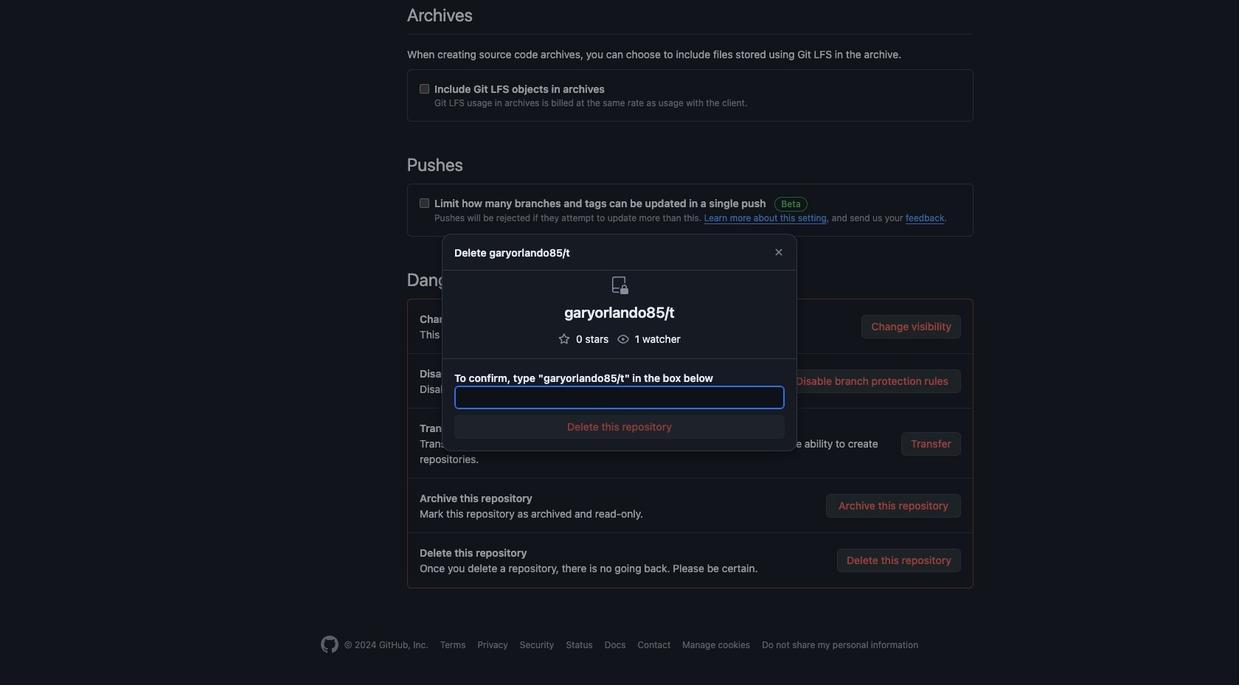 Task type: describe. For each thing, give the bounding box(es) containing it.
homepage image
[[321, 636, 339, 654]]

eye image
[[618, 334, 630, 345]]

close image
[[773, 247, 785, 258]]



Task type: locate. For each thing, give the bounding box(es) containing it.
None text field
[[455, 386, 785, 410]]

star image
[[559, 334, 571, 345]]

None checkbox
[[420, 84, 430, 94], [420, 199, 430, 208], [420, 84, 430, 94], [420, 199, 430, 208]]

repo locked image
[[611, 277, 629, 294]]



Task type: vqa. For each thing, say whether or not it's contained in the screenshot.
issue to the left
no



